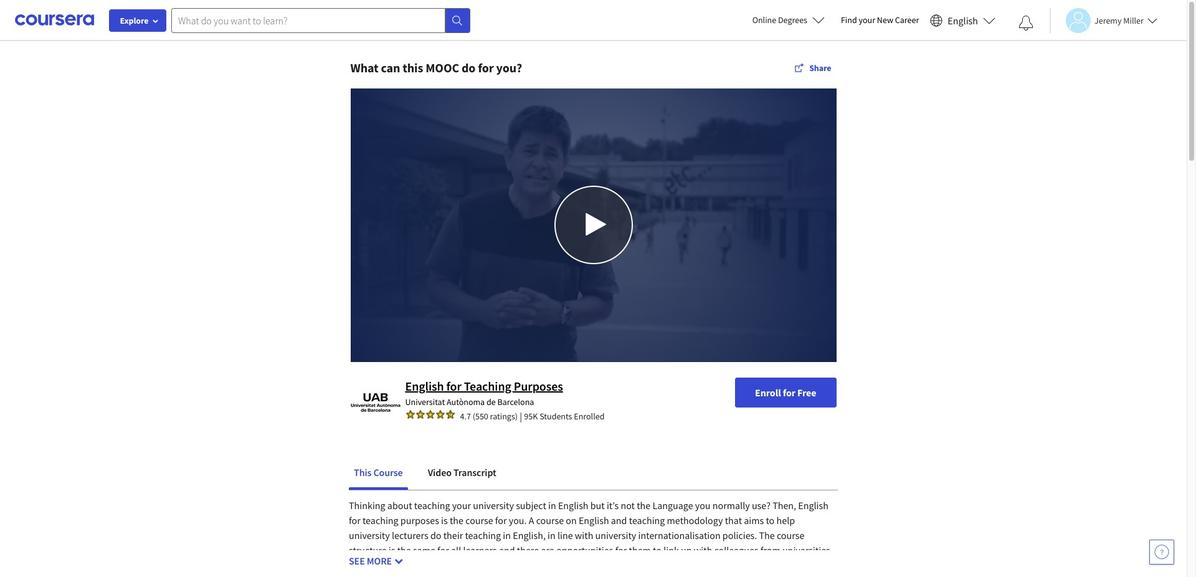 Task type: locate. For each thing, give the bounding box(es) containing it.
show notifications image
[[1019, 16, 1034, 31]]

enroll
[[755, 386, 781, 399]]

1 horizontal spatial same
[[484, 559, 506, 571]]

autònoma
[[447, 396, 485, 407]]

a right you.
[[529, 514, 534, 526]]

find your new career link
[[835, 12, 926, 28]]

course
[[374, 466, 403, 478]]

0 vertical spatial do
[[462, 60, 476, 75]]

with up opportunities
[[575, 529, 594, 541]]

english down discourse on the bottom of page
[[548, 574, 579, 577]]

1 vertical spatial this
[[818, 559, 835, 571]]

1 vertical spatial do
[[431, 529, 442, 541]]

begin
[[498, 574, 522, 577]]

about
[[388, 499, 412, 512]]

0 horizontal spatial do
[[431, 529, 442, 541]]

university down exchange
[[734, 574, 775, 577]]

your down video transcript
[[452, 499, 471, 512]]

are
[[541, 544, 555, 556]]

structure
[[349, 544, 387, 556]]

0 vertical spatial same
[[413, 544, 436, 556]]

0 vertical spatial lecturers
[[392, 529, 429, 541]]

4 filled star image from the left
[[435, 410, 445, 420]]

for left you?
[[478, 60, 494, 75]]

your right find
[[859, 14, 876, 26]]

is right structure
[[389, 544, 395, 556]]

to up the
[[766, 514, 775, 526]]

universities
[[783, 544, 831, 556]]

their
[[444, 529, 463, 541], [590, 574, 610, 577]]

1 filled star image from the left
[[405, 410, 415, 420]]

0 horizontal spatial with
[[575, 529, 594, 541]]

do left you?
[[462, 60, 476, 75]]

for up share
[[438, 544, 449, 556]]

english inside english for teaching purposes universitat autònoma de barcelona
[[405, 378, 444, 394]]

learners
[[463, 544, 497, 556]]

1 horizontal spatial this
[[818, 559, 835, 571]]

this left course
[[354, 466, 372, 478]]

in left 'line'
[[548, 529, 556, 541]]

0 vertical spatial who
[[423, 559, 441, 571]]

1 vertical spatial a
[[653, 574, 658, 577]]

all left over
[[349, 559, 359, 571]]

0 vertical spatial with
[[575, 529, 594, 541]]

you
[[695, 499, 711, 512]]

english right career
[[948, 14, 978, 26]]

thinking
[[349, 499, 386, 512]]

1 vertical spatial who
[[447, 574, 465, 577]]

targets
[[377, 574, 406, 577]]

same up world
[[413, 544, 436, 556]]

half-filled star image
[[445, 410, 455, 420]]

the
[[637, 499, 651, 512], [450, 514, 464, 526], [397, 544, 411, 556], [382, 559, 395, 571], [468, 559, 482, 571]]

same
[[413, 544, 436, 556], [484, 559, 506, 571]]

degrees
[[778, 14, 808, 26]]

all
[[451, 544, 461, 556], [349, 559, 359, 571]]

up
[[681, 544, 692, 556]]

course left on at the left bottom of the page
[[536, 514, 564, 526]]

1 vertical spatial lecturers
[[408, 574, 445, 577]]

2 horizontal spatial course
[[777, 529, 805, 541]]

for left them
[[616, 544, 627, 556]]

3 filled star image from the left
[[425, 410, 435, 420]]

your
[[859, 14, 876, 26], [452, 499, 471, 512]]

0 horizontal spatial their
[[444, 529, 463, 541]]

course down help
[[777, 529, 805, 541]]

the right "purposes"
[[450, 514, 464, 526]]

lecturers down "purposes"
[[392, 529, 429, 541]]

0 vertical spatial your
[[859, 14, 876, 26]]

but
[[591, 499, 605, 512]]

(550
[[473, 411, 489, 422]]

help center image
[[1155, 545, 1170, 560]]

2 filled star image from the left
[[415, 410, 425, 420]]

to
[[766, 514, 775, 526], [653, 544, 662, 556], [662, 559, 671, 571], [488, 574, 496, 577]]

1 vertical spatial all
[[349, 559, 359, 571]]

0 horizontal spatial who
[[423, 559, 441, 571]]

ideas.
[[791, 559, 816, 571]]

who down share
[[447, 574, 465, 577]]

their down discourse on the bottom of page
[[590, 574, 610, 577]]

to left link
[[653, 544, 662, 556]]

with up questions
[[694, 544, 713, 556]]

1 vertical spatial mooc
[[349, 574, 375, 577]]

there
[[517, 544, 539, 556]]

the up targets
[[382, 559, 395, 571]]

0 horizontal spatial your
[[452, 499, 471, 512]]

mooc down over
[[349, 574, 375, 577]]

and
[[611, 514, 627, 526], [499, 544, 515, 556], [550, 559, 566, 571], [732, 559, 748, 571]]

from
[[761, 544, 781, 556]]

mooc
[[426, 60, 459, 75], [349, 574, 375, 577]]

policies.
[[723, 529, 757, 541]]

mooc right can
[[426, 60, 459, 75]]

english for teaching purposes link
[[405, 378, 563, 394]]

1 horizontal spatial this
[[687, 574, 703, 577]]

see more
[[349, 555, 392, 567]]

who
[[423, 559, 441, 571], [447, 574, 465, 577]]

a
[[529, 514, 534, 526], [653, 574, 658, 577]]

this right ideas.
[[818, 559, 835, 571]]

for up autònoma
[[447, 378, 462, 394]]

questions
[[689, 559, 730, 571]]

for inside english for teaching purposes universitat autònoma de barcelona
[[447, 378, 462, 394]]

0 horizontal spatial all
[[349, 559, 359, 571]]

do down "purposes"
[[431, 529, 442, 541]]

same up begin on the left bottom of the page
[[484, 559, 506, 571]]

4.7 (550 ratings) | 95k students enrolled
[[460, 410, 605, 422]]

0 horizontal spatial mooc
[[349, 574, 375, 577]]

who left share
[[423, 559, 441, 571]]

course
[[466, 514, 493, 526], [536, 514, 564, 526], [777, 529, 805, 541]]

it's
[[607, 499, 619, 512]]

university up structure
[[349, 529, 390, 541]]

their up share
[[444, 529, 463, 541]]

1 horizontal spatial their
[[590, 574, 610, 577]]

lecturers down world
[[408, 574, 445, 577]]

0 horizontal spatial same
[[413, 544, 436, 556]]

new
[[877, 14, 894, 26]]

teaching down the thinking
[[363, 514, 399, 526]]

1 horizontal spatial who
[[447, 574, 465, 577]]

video
[[428, 466, 452, 478]]

the right not
[[637, 499, 651, 512]]

this down questions
[[687, 574, 703, 577]]

teaching
[[464, 378, 512, 394]]

in
[[548, 499, 556, 512], [503, 529, 511, 541], [548, 529, 556, 541], [581, 574, 588, 577]]

english up on at the left bottom of the page
[[558, 499, 589, 512]]

1 vertical spatial your
[[452, 499, 471, 512]]

do
[[462, 60, 476, 75], [431, 529, 442, 541]]

see more link
[[349, 553, 838, 568]]

video placeholder image
[[351, 89, 837, 361]]

1 horizontal spatial your
[[859, 14, 876, 26]]

explore button
[[109, 9, 166, 32]]

this
[[403, 60, 423, 75], [687, 574, 703, 577]]

enroll for free button
[[735, 378, 837, 407]]

for left free
[[783, 386, 796, 399]]

0 vertical spatial a
[[529, 514, 534, 526]]

you?
[[496, 60, 522, 75]]

career
[[895, 14, 919, 26]]

in right subject
[[548, 499, 556, 512]]

1 vertical spatial with
[[694, 544, 713, 556]]

lecturers
[[392, 529, 429, 541], [408, 574, 445, 577]]

university
[[473, 499, 514, 512], [349, 529, 390, 541], [596, 529, 637, 541], [734, 574, 775, 577]]

students
[[540, 411, 572, 422]]

use?
[[752, 499, 771, 512]]

your inside thinking about teaching your university subject in english but it's not the language you normally use?  then, english for teaching purposes is the course for you. a course on english and teaching methodology that aims to help university lecturers do their teaching in english, in line with university internationalisation policies.  the course structure is the same for all learners and there are opportunities for them to link up with colleagues from universities all over the world who share the same discipline and discourse community, to ask questions and exchange ideas. this mooc targets lecturers who wish to begin using english in their teaching. a priori, this means university lecturers
[[452, 499, 471, 512]]

all up share
[[451, 544, 461, 556]]

de
[[487, 396, 496, 407]]

english up universitat
[[405, 378, 444, 394]]

1 vertical spatial their
[[590, 574, 610, 577]]

universitat
[[405, 396, 445, 407]]

wish
[[467, 574, 486, 577]]

this
[[354, 466, 372, 478], [818, 559, 835, 571]]

share button
[[790, 57, 837, 79], [790, 57, 837, 79]]

1 vertical spatial this
[[687, 574, 703, 577]]

share
[[443, 559, 466, 571]]

None search field
[[171, 8, 471, 33]]

find
[[841, 14, 857, 26]]

a left priori,
[[653, 574, 658, 577]]

1 horizontal spatial all
[[451, 544, 461, 556]]

in down you.
[[503, 529, 511, 541]]

is
[[441, 514, 448, 526], [389, 544, 395, 556]]

course up learners
[[466, 514, 493, 526]]

1 horizontal spatial is
[[441, 514, 448, 526]]

jeremy miller button
[[1050, 8, 1158, 33]]

this right can
[[403, 60, 423, 75]]

1 vertical spatial same
[[484, 559, 506, 571]]

to up priori,
[[662, 559, 671, 571]]

see
[[349, 555, 365, 567]]

0 horizontal spatial this
[[354, 466, 372, 478]]

1 horizontal spatial do
[[462, 60, 476, 75]]

english for teaching purposes universitat autònoma de barcelona
[[405, 378, 563, 407]]

means
[[705, 574, 732, 577]]

coursera image
[[15, 10, 94, 30]]

0 horizontal spatial this
[[403, 60, 423, 75]]

1 vertical spatial is
[[389, 544, 395, 556]]

0 vertical spatial this
[[354, 466, 372, 478]]

0 vertical spatial is
[[441, 514, 448, 526]]

this inside thinking about teaching your university subject in english but it's not the language you normally use?  then, english for teaching purposes is the course for you. a course on english and teaching methodology that aims to help university lecturers do their teaching in english, in line with university internationalisation policies.  the course structure is the same for all learners and there are opportunities for them to link up with colleagues from universities all over the world who share the same discipline and discourse community, to ask questions and exchange ideas. this mooc targets lecturers who wish to begin using english in their teaching. a priori, this means university lecturers
[[818, 559, 835, 571]]

0 vertical spatial this
[[403, 60, 423, 75]]

filled star image
[[405, 410, 415, 420], [415, 410, 425, 420], [425, 410, 435, 420], [435, 410, 445, 420]]

1 horizontal spatial mooc
[[426, 60, 459, 75]]

is right "purposes"
[[441, 514, 448, 526]]

in down discourse on the bottom of page
[[581, 574, 588, 577]]

enroll for free
[[755, 386, 817, 399]]

university up them
[[596, 529, 637, 541]]



Task type: describe. For each thing, give the bounding box(es) containing it.
video transcript button
[[423, 457, 501, 487]]

purposes
[[514, 378, 563, 394]]

thinking about teaching your university subject in english but it's not the language you normally use?  then, english for teaching purposes is the course for you. a course on english and teaching methodology that aims to help university lecturers do their teaching in english, in line with university internationalisation policies.  the course structure is the same for all learners and there are opportunities for them to link up with colleagues from universities all over the world who share the same discipline and discourse community, to ask questions and exchange ideas. this mooc targets lecturers who wish to begin using english in their teaching. a priori, this means university lecturers
[[349, 499, 837, 577]]

1 horizontal spatial course
[[536, 514, 564, 526]]

english button
[[926, 0, 1001, 41]]

and left there at bottom left
[[499, 544, 515, 556]]

do inside thinking about teaching your university subject in english but it's not the language you normally use?  then, english for teaching purposes is the course for you. a course on english and teaching methodology that aims to help university lecturers do their teaching in english, in line with university internationalisation policies.  the course structure is the same for all learners and there are opportunities for them to link up with colleagues from universities all over the world who share the same discipline and discourse community, to ask questions and exchange ideas. this mooc targets lecturers who wish to begin using english in their teaching. a priori, this means university lecturers
[[431, 529, 442, 541]]

not
[[621, 499, 635, 512]]

What do you want to learn? text field
[[171, 8, 446, 33]]

transcript
[[454, 466, 496, 478]]

english down but
[[579, 514, 609, 526]]

95k
[[524, 411, 538, 422]]

jeremy
[[1095, 15, 1122, 26]]

english inside button
[[948, 14, 978, 26]]

the
[[759, 529, 775, 541]]

and down colleagues at bottom
[[732, 559, 748, 571]]

exchange
[[750, 559, 789, 571]]

internationalisation
[[639, 529, 721, 541]]

online degrees button
[[743, 6, 835, 34]]

opportunities
[[557, 544, 614, 556]]

this inside thinking about teaching your university subject in english but it's not the language you normally use?  then, english for teaching purposes is the course for you. a course on english and teaching methodology that aims to help university lecturers do their teaching in english, in line with university internationalisation policies.  the course structure is the same for all learners and there are opportunities for them to link up with colleagues from universities all over the world who share the same discipline and discourse community, to ask questions and exchange ideas. this mooc targets lecturers who wish to begin using english in their teaching. a priori, this means university lecturers
[[687, 574, 703, 577]]

for inside button
[[783, 386, 796, 399]]

what
[[351, 60, 379, 75]]

you.
[[509, 514, 527, 526]]

the up world
[[397, 544, 411, 556]]

line
[[558, 529, 573, 541]]

university up you.
[[473, 499, 514, 512]]

teaching down not
[[629, 514, 665, 526]]

jeremy miller
[[1095, 15, 1144, 26]]

subject
[[516, 499, 546, 512]]

teaching up "purposes"
[[414, 499, 450, 512]]

on
[[566, 514, 577, 526]]

video transcript
[[428, 466, 496, 478]]

and down the are on the left
[[550, 559, 566, 571]]

more
[[367, 555, 392, 567]]

aims
[[744, 514, 764, 526]]

0 horizontal spatial a
[[529, 514, 534, 526]]

normally
[[713, 499, 750, 512]]

using
[[524, 574, 546, 577]]

share
[[810, 62, 832, 74]]

then,
[[773, 499, 797, 512]]

over
[[361, 559, 380, 571]]

help
[[777, 514, 795, 526]]

1 horizontal spatial with
[[694, 544, 713, 556]]

0 vertical spatial all
[[451, 544, 461, 556]]

world
[[397, 559, 421, 571]]

community,
[[610, 559, 660, 571]]

priori,
[[660, 574, 685, 577]]

for down the thinking
[[349, 514, 361, 526]]

discipline
[[508, 559, 548, 571]]

0 vertical spatial their
[[444, 529, 463, 541]]

your inside find your new career link
[[859, 14, 876, 26]]

enrolled
[[574, 411, 605, 422]]

english right then,
[[799, 499, 829, 512]]

0 vertical spatial mooc
[[426, 60, 459, 75]]

mooc inside thinking about teaching your university subject in english but it's not the language you normally use?  then, english for teaching purposes is the course for you. a course on english and teaching methodology that aims to help university lecturers do their teaching in english, in line with university internationalisation policies.  the course structure is the same for all learners and there are opportunities for them to link up with colleagues from universities all over the world who share the same discipline and discourse community, to ask questions and exchange ideas. this mooc targets lecturers who wish to begin using english in their teaching. a priori, this means university lecturers
[[349, 574, 375, 577]]

barcelona
[[498, 396, 534, 407]]

ask
[[673, 559, 687, 571]]

language
[[653, 499, 693, 512]]

|
[[520, 410, 522, 422]]

and down it's
[[611, 514, 627, 526]]

methodology
[[667, 514, 723, 526]]

teaching up learners
[[465, 529, 501, 541]]

this course button
[[349, 457, 408, 487]]

what can this mooc do for you?
[[351, 60, 522, 75]]

universitat autònoma de barcelona link
[[405, 396, 534, 407]]

link
[[664, 544, 679, 556]]

explore
[[120, 15, 149, 26]]

the up wish
[[468, 559, 482, 571]]

this course
[[354, 466, 403, 478]]

to right wish
[[488, 574, 496, 577]]

online
[[753, 14, 777, 26]]

that
[[725, 514, 742, 526]]

discourse
[[568, 559, 608, 571]]

ratings)
[[490, 411, 518, 422]]

purposes
[[401, 514, 439, 526]]

them
[[629, 544, 651, 556]]

english,
[[513, 529, 546, 541]]

0 horizontal spatial course
[[466, 514, 493, 526]]

colleagues
[[715, 544, 759, 556]]

for left you.
[[495, 514, 507, 526]]

course details tabs tab list
[[349, 457, 838, 490]]

4.7
[[460, 411, 471, 422]]

1 horizontal spatial a
[[653, 574, 658, 577]]

miller
[[1124, 15, 1144, 26]]

find your new career
[[841, 14, 919, 26]]

online degrees
[[753, 14, 808, 26]]

this inside button
[[354, 466, 372, 478]]

teaching.
[[612, 574, 651, 577]]

free
[[798, 386, 817, 399]]

universitat autònoma de barcelona image
[[351, 378, 400, 427]]

0 horizontal spatial is
[[389, 544, 395, 556]]

can
[[381, 60, 400, 75]]



Task type: vqa. For each thing, say whether or not it's contained in the screenshot.
the left "Introductory"
no



